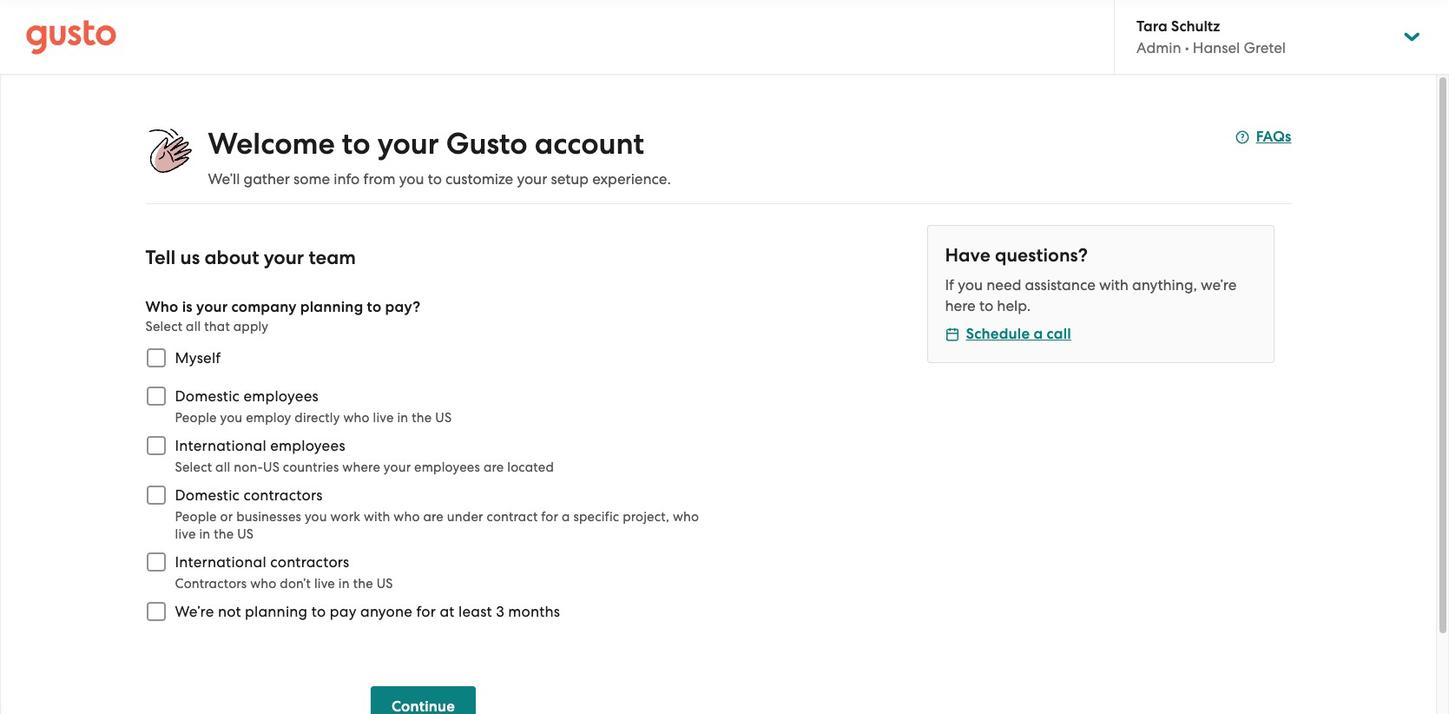 Task type: locate. For each thing, give the bounding box(es) containing it.
people up international employees option
[[175, 410, 217, 426]]

people for domestic contractors
[[175, 509, 217, 525]]

2 horizontal spatial in
[[397, 410, 409, 426]]

all
[[186, 319, 201, 334], [216, 460, 231, 475]]

•
[[1186, 39, 1190, 56]]

2 horizontal spatial the
[[412, 410, 432, 426]]

that
[[204, 319, 230, 334]]

2 horizontal spatial live
[[373, 410, 394, 426]]

2 vertical spatial the
[[353, 576, 373, 592]]

0 horizontal spatial for
[[417, 603, 436, 620]]

project,
[[623, 509, 670, 525]]

with
[[1100, 276, 1129, 294], [364, 509, 390, 525]]

live
[[373, 410, 394, 426], [175, 526, 196, 542], [314, 576, 335, 592]]

the up 'we're not planning to pay anyone for at least 3 months'
[[353, 576, 373, 592]]

0 vertical spatial people
[[175, 410, 217, 426]]

who is your company planning to pay? select all that apply
[[146, 298, 421, 334]]

in up select all non-us countries where your employees are located
[[397, 410, 409, 426]]

0 vertical spatial are
[[484, 460, 504, 475]]

who right directly
[[344, 410, 370, 426]]

in up contractors
[[199, 526, 210, 542]]

contractors for international contractors
[[270, 553, 350, 571]]

with inside people or businesses you work with who are under contract for a specific project, who live in the us
[[364, 509, 390, 525]]

employees up the countries
[[270, 437, 346, 454]]

1 vertical spatial live
[[175, 526, 196, 542]]

contractors
[[244, 486, 323, 504], [270, 553, 350, 571]]

specific
[[574, 509, 620, 525]]

months
[[509, 603, 560, 620]]

to
[[342, 126, 371, 162], [428, 170, 442, 188], [980, 297, 994, 314], [367, 298, 382, 316], [312, 603, 326, 620]]

1 vertical spatial contractors
[[270, 553, 350, 571]]

your up that
[[196, 298, 228, 316]]

the
[[412, 410, 432, 426], [214, 526, 234, 542], [353, 576, 373, 592]]

1 horizontal spatial the
[[353, 576, 373, 592]]

with left anything,
[[1100, 276, 1129, 294]]

with right work
[[364, 509, 390, 525]]

for left at
[[417, 603, 436, 620]]

We're not planning to pay anyone for at least 3 months checkbox
[[137, 592, 175, 631]]

0 vertical spatial for
[[541, 509, 559, 525]]

employees
[[244, 387, 319, 405], [270, 437, 346, 454], [414, 460, 480, 475]]

schedule a call
[[966, 325, 1072, 343]]

your inside who is your company planning to pay? select all that apply
[[196, 298, 228, 316]]

1 international from the top
[[175, 437, 267, 454]]

people inside people or businesses you work with who are under contract for a specific project, who live in the us
[[175, 509, 217, 525]]

domestic up 'or'
[[175, 486, 240, 504]]

are
[[484, 460, 504, 475], [423, 509, 444, 525]]

Myself checkbox
[[137, 339, 175, 377]]

1 vertical spatial in
[[199, 526, 210, 542]]

international up the non-
[[175, 437, 267, 454]]

tell us about your team
[[146, 246, 356, 269]]

planning
[[300, 298, 363, 316], [245, 603, 308, 620]]

for
[[541, 509, 559, 525], [417, 603, 436, 620]]

you inside welcome to your gusto account we'll gather some info from you to customize your setup experience.
[[399, 170, 424, 188]]

select up domestic contractors option
[[175, 460, 212, 475]]

live up international contractors checkbox
[[175, 526, 196, 542]]

1 vertical spatial domestic
[[175, 486, 240, 504]]

1 vertical spatial international
[[175, 553, 267, 571]]

to left pay?
[[367, 298, 382, 316]]

your
[[378, 126, 439, 162], [517, 170, 548, 188], [264, 246, 304, 269], [196, 298, 228, 316], [384, 460, 411, 475]]

the inside people or businesses you work with who are under contract for a specific project, who live in the us
[[214, 526, 234, 542]]

0 horizontal spatial the
[[214, 526, 234, 542]]

where
[[343, 460, 381, 475]]

2 people from the top
[[175, 509, 217, 525]]

to left the pay
[[312, 603, 326, 620]]

international
[[175, 437, 267, 454], [175, 553, 267, 571]]

if
[[946, 276, 955, 294]]

who
[[146, 298, 179, 316]]

0 vertical spatial with
[[1100, 276, 1129, 294]]

2 domestic from the top
[[175, 486, 240, 504]]

domestic down myself
[[175, 387, 240, 405]]

1 vertical spatial are
[[423, 509, 444, 525]]

0 horizontal spatial are
[[423, 509, 444, 525]]

you inside "if you need assistance with anything, we're here to help."
[[958, 276, 983, 294]]

schedule
[[966, 325, 1030, 343]]

for right contract
[[541, 509, 559, 525]]

experience.
[[593, 170, 671, 188]]

contractors up don't
[[270, 553, 350, 571]]

are left under
[[423, 509, 444, 525]]

0 vertical spatial a
[[1034, 325, 1044, 343]]

a
[[1034, 325, 1044, 343], [562, 509, 570, 525]]

0 vertical spatial planning
[[300, 298, 363, 316]]

employees for domestic employees
[[244, 387, 319, 405]]

not
[[218, 603, 241, 620]]

you down domestic employees
[[220, 410, 243, 426]]

people
[[175, 410, 217, 426], [175, 509, 217, 525]]

1 people from the top
[[175, 410, 217, 426]]

0 horizontal spatial live
[[175, 526, 196, 542]]

we're not planning to pay anyone for at least 3 months
[[175, 603, 560, 620]]

all left the non-
[[216, 460, 231, 475]]

1 domestic from the top
[[175, 387, 240, 405]]

your right where
[[384, 460, 411, 475]]

3
[[496, 603, 505, 620]]

you
[[399, 170, 424, 188], [958, 276, 983, 294], [220, 410, 243, 426], [305, 509, 327, 525]]

0 horizontal spatial in
[[199, 526, 210, 542]]

a left specific
[[562, 509, 570, 525]]

0 vertical spatial international
[[175, 437, 267, 454]]

0 horizontal spatial all
[[186, 319, 201, 334]]

1 horizontal spatial for
[[541, 509, 559, 525]]

1 horizontal spatial with
[[1100, 276, 1129, 294]]

in
[[397, 410, 409, 426], [199, 526, 210, 542], [339, 576, 350, 592]]

select
[[146, 319, 183, 334], [175, 460, 212, 475]]

who
[[344, 410, 370, 426], [394, 509, 420, 525], [673, 509, 700, 525], [250, 576, 277, 592]]

to right "here"
[[980, 297, 994, 314]]

1 vertical spatial with
[[364, 509, 390, 525]]

tara
[[1137, 17, 1168, 36]]

people left 'or'
[[175, 509, 217, 525]]

2 vertical spatial live
[[314, 576, 335, 592]]

don't
[[280, 576, 311, 592]]

1 horizontal spatial a
[[1034, 325, 1044, 343]]

planning down team
[[300, 298, 363, 316]]

tell
[[146, 246, 176, 269]]

1 vertical spatial the
[[214, 526, 234, 542]]

employees for international employees
[[270, 437, 346, 454]]

us
[[180, 246, 200, 269]]

contractors up "businesses"
[[244, 486, 323, 504]]

us
[[435, 410, 452, 426], [263, 460, 280, 475], [237, 526, 254, 542], [377, 576, 393, 592]]

domestic
[[175, 387, 240, 405], [175, 486, 240, 504]]

at
[[440, 603, 455, 620]]

1 vertical spatial select
[[175, 460, 212, 475]]

with inside "if you need assistance with anything, we're here to help."
[[1100, 276, 1129, 294]]

employees up employ
[[244, 387, 319, 405]]

you right from
[[399, 170, 424, 188]]

1 vertical spatial people
[[175, 509, 217, 525]]

you right if
[[958, 276, 983, 294]]

1 horizontal spatial all
[[216, 460, 231, 475]]

planning inside who is your company planning to pay? select all that apply
[[300, 298, 363, 316]]

in up the pay
[[339, 576, 350, 592]]

2 international from the top
[[175, 553, 267, 571]]

have questions?
[[946, 244, 1088, 267]]

0 horizontal spatial a
[[562, 509, 570, 525]]

all inside who is your company planning to pay? select all that apply
[[186, 319, 201, 334]]

all down is
[[186, 319, 201, 334]]

1 vertical spatial a
[[562, 509, 570, 525]]

from
[[364, 170, 396, 188]]

0 vertical spatial select
[[146, 319, 183, 334]]

account
[[535, 126, 644, 162]]

0 horizontal spatial with
[[364, 509, 390, 525]]

select down who at the left of page
[[146, 319, 183, 334]]

the up select all non-us countries where your employees are located
[[412, 410, 432, 426]]

who right 'project,'
[[673, 509, 700, 525]]

are left the located
[[484, 460, 504, 475]]

a left 'call'
[[1034, 325, 1044, 343]]

is
[[182, 298, 193, 316]]

0 vertical spatial employees
[[244, 387, 319, 405]]

0 vertical spatial in
[[397, 410, 409, 426]]

in inside people or businesses you work with who are under contract for a specific project, who live in the us
[[199, 526, 210, 542]]

live up select all non-us countries where your employees are located
[[373, 410, 394, 426]]

0 vertical spatial all
[[186, 319, 201, 334]]

1 horizontal spatial are
[[484, 460, 504, 475]]

international up contractors
[[175, 553, 267, 571]]

welcome to your gusto account we'll gather some info from you to customize your setup experience.
[[208, 126, 671, 188]]

a inside people or businesses you work with who are under contract for a specific project, who live in the us
[[562, 509, 570, 525]]

1 vertical spatial employees
[[270, 437, 346, 454]]

anyone
[[360, 603, 413, 620]]

live right don't
[[314, 576, 335, 592]]

faqs
[[1257, 128, 1292, 146]]

employees up under
[[414, 460, 480, 475]]

international contractors
[[175, 553, 350, 571]]

2 vertical spatial in
[[339, 576, 350, 592]]

home image
[[26, 20, 116, 54]]

to inside "if you need assistance with anything, we're here to help."
[[980, 297, 994, 314]]

myself
[[175, 349, 221, 367]]

0 vertical spatial contractors
[[244, 486, 323, 504]]

the down 'or'
[[214, 526, 234, 542]]

domestic for domestic employees
[[175, 387, 240, 405]]

0 vertical spatial domestic
[[175, 387, 240, 405]]

planning down contractors who don't live in the us
[[245, 603, 308, 620]]

you left work
[[305, 509, 327, 525]]

company
[[232, 298, 297, 316]]



Task type: describe. For each thing, give the bounding box(es) containing it.
international employees
[[175, 437, 346, 454]]

international for international employees
[[175, 437, 267, 454]]

to up info
[[342, 126, 371, 162]]

schultz
[[1172, 17, 1221, 36]]

0 vertical spatial the
[[412, 410, 432, 426]]

us inside people or businesses you work with who are under contract for a specific project, who live in the us
[[237, 526, 254, 542]]

about
[[205, 246, 259, 269]]

some
[[294, 170, 330, 188]]

welcome
[[208, 126, 335, 162]]

setup
[[551, 170, 589, 188]]

pay
[[330, 603, 357, 620]]

a inside button
[[1034, 325, 1044, 343]]

gretel
[[1244, 39, 1287, 56]]

assistance
[[1026, 276, 1096, 294]]

1 vertical spatial for
[[417, 603, 436, 620]]

countries
[[283, 460, 339, 475]]

work
[[331, 509, 361, 525]]

who down international contractors at the left bottom of page
[[250, 576, 277, 592]]

your up from
[[378, 126, 439, 162]]

under
[[447, 509, 484, 525]]

live inside people or businesses you work with who are under contract for a specific project, who live in the us
[[175, 526, 196, 542]]

International contractors checkbox
[[137, 543, 175, 581]]

directly
[[295, 410, 340, 426]]

1 vertical spatial planning
[[245, 603, 308, 620]]

contract
[[487, 509, 538, 525]]

2 vertical spatial employees
[[414, 460, 480, 475]]

questions?
[[995, 244, 1088, 267]]

domestic for domestic contractors
[[175, 486, 240, 504]]

anything,
[[1133, 276, 1198, 294]]

people you employ directly who live in the us
[[175, 410, 452, 426]]

select all non-us countries where your employees are located
[[175, 460, 554, 475]]

International employees checkbox
[[137, 427, 175, 465]]

customize
[[446, 170, 514, 188]]

contractors
[[175, 576, 247, 592]]

people or businesses you work with who are under contract for a specific project, who live in the us
[[175, 509, 700, 542]]

are inside people or businesses you work with who are under contract for a specific project, who live in the us
[[423, 509, 444, 525]]

need
[[987, 276, 1022, 294]]

gusto
[[446, 126, 528, 162]]

your left setup
[[517, 170, 548, 188]]

gather
[[244, 170, 290, 188]]

for inside people or businesses you work with who are under contract for a specific project, who live in the us
[[541, 509, 559, 525]]

you inside people or businesses you work with who are under contract for a specific project, who live in the us
[[305, 509, 327, 525]]

to left customize
[[428, 170, 442, 188]]

apply
[[233, 319, 269, 334]]

contractors who don't live in the us
[[175, 576, 393, 592]]

team
[[309, 246, 356, 269]]

domestic employees
[[175, 387, 319, 405]]

1 horizontal spatial live
[[314, 576, 335, 592]]

pay?
[[385, 298, 421, 316]]

who left under
[[394, 509, 420, 525]]

admin
[[1137, 39, 1182, 56]]

tara schultz admin • hansel gretel
[[1137, 17, 1287, 56]]

people for domestic employees
[[175, 410, 217, 426]]

help.
[[998, 297, 1031, 314]]

businesses
[[236, 509, 302, 525]]

contractors for domestic contractors
[[244, 486, 323, 504]]

located
[[508, 460, 554, 475]]

we're
[[1201, 276, 1237, 294]]

international for international contractors
[[175, 553, 267, 571]]

select inside who is your company planning to pay? select all that apply
[[146, 319, 183, 334]]

hansel
[[1193, 39, 1241, 56]]

we'll
[[208, 170, 240, 188]]

Domestic employees checkbox
[[137, 377, 175, 415]]

non-
[[234, 460, 263, 475]]

your left team
[[264, 246, 304, 269]]

least
[[459, 603, 492, 620]]

to inside who is your company planning to pay? select all that apply
[[367, 298, 382, 316]]

schedule a call button
[[946, 324, 1072, 345]]

domestic contractors
[[175, 486, 323, 504]]

call
[[1047, 325, 1072, 343]]

Domestic contractors checkbox
[[137, 476, 175, 514]]

here
[[946, 297, 976, 314]]

have
[[946, 244, 991, 267]]

info
[[334, 170, 360, 188]]

if you need assistance with anything, we're here to help.
[[946, 276, 1237, 314]]

or
[[220, 509, 233, 525]]

0 vertical spatial live
[[373, 410, 394, 426]]

we're
[[175, 603, 214, 620]]

1 horizontal spatial in
[[339, 576, 350, 592]]

1 vertical spatial all
[[216, 460, 231, 475]]

faqs button
[[1236, 127, 1292, 148]]

employ
[[246, 410, 291, 426]]



Task type: vqa. For each thing, say whether or not it's contained in the screenshot.
"Continue" button
no



